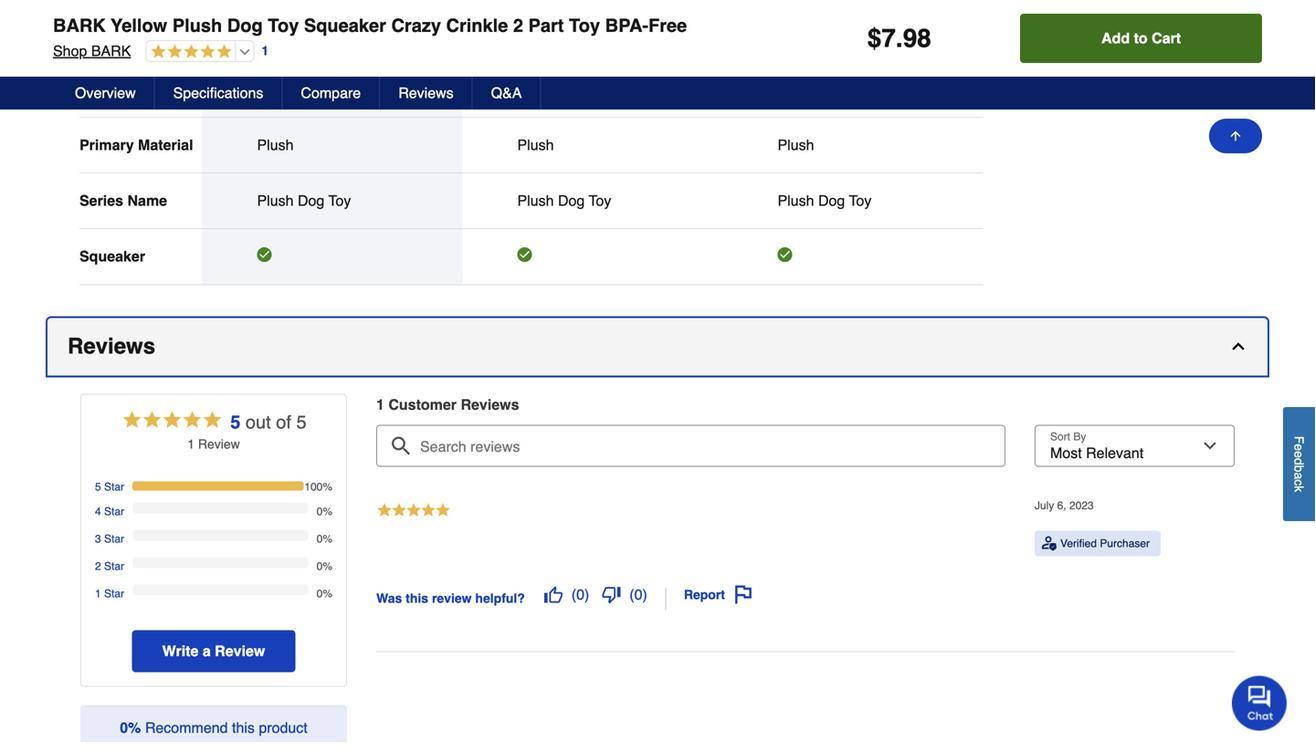 Task type: describe. For each thing, give the bounding box(es) containing it.
to
[[1134, 30, 1148, 47]]

pet type
[[79, 81, 139, 98]]

3 plush dog toy from the left
[[778, 192, 872, 209]]

primary
[[79, 136, 134, 153]]

compare
[[301, 84, 361, 101]]

4
[[95, 505, 101, 518]]

5 for out
[[230, 412, 240, 433]]

shop bark
[[53, 42, 131, 59]]

f e e d b a c k
[[1292, 436, 1306, 492]]

2 plush dog toy from the left
[[517, 192, 611, 209]]

name
[[127, 192, 167, 209]]

3 plush dog toy cell from the left
[[778, 192, 928, 210]]

chat invite button image
[[1232, 675, 1288, 731]]

s
[[511, 396, 519, 413]]

recommend
[[145, 720, 228, 736]]

write a review
[[162, 643, 265, 660]]

reviews for bottommost reviews button
[[68, 334, 155, 359]]

2 plush dog toy cell from the left
[[517, 192, 668, 210]]

chevron up image
[[1229, 337, 1248, 356]]

part
[[528, 15, 564, 36]]

k
[[1292, 486, 1306, 492]]

review inside 5 out of 5 1 review
[[198, 437, 240, 451]]

0 vertical spatial 5 stars image
[[146, 44, 231, 61]]

q&a
[[491, 84, 522, 101]]

0 vertical spatial this
[[406, 591, 428, 606]]

f e e d b a c k button
[[1283, 407, 1315, 521]]

free
[[648, 15, 687, 36]]

series
[[79, 192, 123, 209]]

$ 7 . 98
[[867, 24, 931, 53]]

( 0 ) for thumb down "image"
[[630, 586, 647, 603]]

1 vertical spatial reviews button
[[47, 318, 1268, 376]]

specifications
[[173, 84, 263, 101]]

98
[[903, 24, 931, 53]]

1 plush dog toy from the left
[[257, 192, 351, 209]]

0 vertical spatial bark
[[53, 15, 106, 36]]

out
[[246, 412, 271, 433]]

0 % recommend this product
[[120, 720, 308, 736]]

0 vertical spatial type
[[79, 25, 112, 42]]

6,
[[1057, 499, 1066, 512]]

add to cart button
[[1020, 14, 1262, 63]]

1 yes image from the left
[[517, 247, 532, 262]]

f
[[1292, 436, 1306, 444]]

a inside write a review button
[[203, 643, 211, 660]]

reviews for top reviews button
[[398, 84, 454, 101]]

overview
[[75, 84, 136, 101]]

was
[[376, 591, 402, 606]]

thumb up image
[[544, 586, 562, 604]]

1 dog cell from the left
[[257, 80, 408, 98]]

1 vertical spatial bark
[[91, 42, 131, 59]]

arrow up image
[[1228, 129, 1243, 143]]

review for a
[[215, 643, 265, 660]]

1 vertical spatial type
[[106, 81, 139, 98]]

1 customer review s
[[376, 396, 519, 413]]

) for the thumb up icon
[[584, 586, 589, 603]]

a inside f e e d b a c k button
[[1292, 472, 1306, 480]]

bpa-
[[605, 15, 648, 36]]

b
[[1292, 465, 1306, 472]]

1 e from the top
[[1292, 444, 1306, 451]]

0 horizontal spatial squeaker
[[79, 248, 145, 265]]

2 dog cell from the left
[[517, 80, 668, 98]]

2 horizontal spatial 5
[[296, 412, 306, 433]]

2 yes image from the left
[[778, 247, 792, 262]]

pet
[[79, 81, 102, 98]]

crazy
[[391, 15, 441, 36]]

2 star
[[95, 560, 124, 573]]

cart
[[1152, 30, 1181, 47]]

0 for the thumb up icon
[[576, 586, 584, 603]]

.
[[896, 24, 903, 53]]

add to cart
[[1101, 30, 1181, 47]]

specifications button
[[155, 77, 283, 110]]

0 vertical spatial reviews button
[[380, 77, 473, 110]]

thumb down image
[[602, 586, 620, 604]]

1 for 1 star
[[95, 588, 101, 600]]

2023
[[1069, 499, 1094, 512]]

5 out of 5 1 review
[[187, 412, 306, 451]]



Task type: locate. For each thing, give the bounding box(es) containing it.
d
[[1292, 458, 1306, 465]]

5 stars image
[[146, 44, 231, 61], [121, 409, 223, 435], [376, 502, 451, 521]]

( for the thumb up icon
[[571, 586, 576, 603]]

product
[[259, 720, 308, 736]]

0% for 4 star
[[317, 505, 332, 518]]

type up 'shop bark'
[[79, 25, 112, 42]]

0 horizontal spatial dog cell
[[257, 80, 408, 98]]

0% for 1 star
[[317, 588, 332, 600]]

bark down yellow
[[91, 42, 131, 59]]

1 vertical spatial this
[[232, 720, 255, 736]]

verified purchaser
[[1060, 537, 1150, 550]]

plush dog toy
[[257, 192, 351, 209], [517, 192, 611, 209], [778, 192, 872, 209]]

q&a button
[[473, 77, 541, 110]]

1 plush dog toy cell from the left
[[257, 192, 408, 210]]

review for customer
[[461, 396, 511, 413]]

dog cell down the bpa- in the left of the page
[[517, 80, 668, 98]]

star right 3 at the left
[[104, 533, 124, 546]]

(
[[571, 586, 576, 603], [630, 586, 634, 603]]

july
[[1035, 499, 1054, 512]]

$
[[867, 24, 882, 53]]

0 left recommend at left
[[120, 720, 128, 736]]

1 horizontal spatial ( 0 )
[[630, 586, 647, 603]]

2 vertical spatial review
[[215, 643, 265, 660]]

was this review helpful?
[[376, 591, 525, 606]]

star up '4 star'
[[104, 481, 124, 493]]

type
[[79, 25, 112, 42], [106, 81, 139, 98]]

0 horizontal spatial this
[[232, 720, 255, 736]]

plush
[[172, 15, 222, 36], [257, 25, 294, 42], [517, 25, 554, 42], [257, 136, 294, 153], [517, 136, 554, 153], [778, 136, 814, 153], [257, 192, 294, 209], [517, 192, 554, 209], [778, 192, 814, 209]]

0 vertical spatial squeaker
[[304, 15, 386, 36]]

( 0 ) right the thumb up icon
[[571, 586, 589, 603]]

1 vertical spatial review
[[198, 437, 240, 451]]

5
[[230, 412, 240, 433], [296, 412, 306, 433], [95, 481, 101, 493]]

verified purchaser icon image
[[1042, 536, 1057, 551]]

star down 2 star
[[104, 588, 124, 600]]

0 vertical spatial reviews
[[398, 84, 454, 101]]

plush dog toy cell
[[257, 192, 408, 210], [517, 192, 668, 210], [778, 192, 928, 210]]

1 ) from the left
[[584, 586, 589, 603]]

star for 4 star
[[104, 505, 124, 518]]

1 horizontal spatial a
[[1292, 472, 1306, 480]]

overview button
[[57, 77, 155, 110]]

( 0 ) for the thumb up icon
[[571, 586, 589, 603]]

0 horizontal spatial 2
[[95, 560, 101, 573]]

purchaser
[[1100, 537, 1150, 550]]

0 horizontal spatial (
[[571, 586, 576, 603]]

1 ( from the left
[[571, 586, 576, 603]]

0 right the thumb up icon
[[576, 586, 584, 603]]

1 horizontal spatial 2
[[513, 15, 523, 36]]

1 star
[[95, 588, 124, 600]]

1 horizontal spatial reviews
[[398, 84, 454, 101]]

) for thumb down "image"
[[643, 586, 647, 603]]

1 horizontal spatial )
[[643, 586, 647, 603]]

4 0% from the top
[[317, 588, 332, 600]]

2 star from the top
[[104, 505, 124, 518]]

1 horizontal spatial yes image
[[778, 247, 792, 262]]

c
[[1292, 480, 1306, 486]]

5 left out
[[230, 412, 240, 433]]

series name
[[79, 192, 167, 209]]

this
[[406, 591, 428, 606], [232, 720, 255, 736]]

0 horizontal spatial plush dog toy
[[257, 192, 351, 209]]

5 stars image for 5
[[121, 409, 223, 435]]

5 stars image left out
[[121, 409, 223, 435]]

2 ) from the left
[[643, 586, 647, 603]]

squeaker
[[304, 15, 386, 36], [79, 248, 145, 265]]

1 horizontal spatial plush dog toy
[[517, 192, 611, 209]]

write a review button
[[132, 630, 295, 672]]

compare button
[[283, 77, 380, 110]]

verified
[[1060, 537, 1097, 550]]

3 0% from the top
[[317, 560, 332, 573]]

report button
[[678, 579, 759, 610]]

this left product
[[232, 720, 255, 736]]

( for thumb down "image"
[[630, 586, 634, 603]]

material
[[138, 136, 193, 153]]

2 vertical spatial 5 stars image
[[376, 502, 451, 521]]

5 star
[[95, 481, 124, 493]]

2 ( from the left
[[630, 586, 634, 603]]

star for 2 star
[[104, 560, 124, 573]]

e up d
[[1292, 444, 1306, 451]]

1 horizontal spatial (
[[630, 586, 634, 603]]

)
[[584, 586, 589, 603], [643, 586, 647, 603]]

dog cell down bark yellow plush dog toy squeaker crazy crinkle 2 part toy bpa-free
[[257, 80, 408, 98]]

a
[[1292, 472, 1306, 480], [203, 643, 211, 660]]

review
[[461, 396, 511, 413], [198, 437, 240, 451], [215, 643, 265, 660]]

bark up shop
[[53, 15, 106, 36]]

star right 4
[[104, 505, 124, 518]]

5 stars image up was
[[376, 502, 451, 521]]

flag image
[[734, 586, 753, 604]]

star for 5 star
[[104, 481, 124, 493]]

2 down 3 at the left
[[95, 560, 101, 573]]

1 for 1 customer review s
[[376, 396, 384, 413]]

e
[[1292, 444, 1306, 451], [1292, 451, 1306, 458]]

1 inside 5 out of 5 1 review
[[187, 437, 195, 451]]

( 0 ) right thumb down "image"
[[630, 586, 647, 603]]

5 star from the top
[[104, 588, 124, 600]]

report
[[684, 588, 725, 602]]

star up "1 star"
[[104, 560, 124, 573]]

3 star from the top
[[104, 533, 124, 546]]

1 horizontal spatial 0
[[576, 586, 584, 603]]

of
[[276, 412, 291, 433]]

100%
[[304, 481, 332, 493]]

cell
[[778, 25, 928, 43], [257, 247, 408, 266], [517, 247, 668, 266], [778, 247, 928, 266]]

1 vertical spatial 5 stars image
[[121, 409, 223, 435]]

0 horizontal spatial plush dog toy cell
[[257, 192, 408, 210]]

add
[[1101, 30, 1130, 47]]

squeaker up 'compare' at left
[[304, 15, 386, 36]]

2 e from the top
[[1292, 451, 1306, 458]]

2 horizontal spatial plush dog toy
[[778, 192, 872, 209]]

0
[[576, 586, 584, 603], [634, 586, 643, 603], [120, 720, 128, 736]]

e up b
[[1292, 451, 1306, 458]]

shop
[[53, 42, 87, 59]]

review inside write a review button
[[215, 643, 265, 660]]

2 horizontal spatial plush dog toy cell
[[778, 192, 928, 210]]

4 star
[[95, 505, 124, 518]]

0 vertical spatial review
[[461, 396, 511, 413]]

5 stars image up specifications
[[146, 44, 231, 61]]

( right thumb down "image"
[[630, 586, 634, 603]]

1 0% from the top
[[317, 505, 332, 518]]

toy
[[268, 15, 299, 36], [569, 15, 600, 36], [328, 192, 351, 209], [589, 192, 611, 209], [849, 192, 872, 209]]

0 horizontal spatial a
[[203, 643, 211, 660]]

1 horizontal spatial dog cell
[[517, 80, 668, 98]]

5 right of
[[296, 412, 306, 433]]

5 for star
[[95, 481, 101, 493]]

0 vertical spatial a
[[1292, 472, 1306, 480]]

1 vertical spatial a
[[203, 643, 211, 660]]

2 left part
[[513, 15, 523, 36]]

2
[[513, 15, 523, 36], [95, 560, 101, 573]]

2 horizontal spatial 0
[[634, 586, 643, 603]]

4 star from the top
[[104, 560, 124, 573]]

bark yellow plush dog toy squeaker crazy crinkle 2 part toy bpa-free
[[53, 15, 687, 36]]

1 vertical spatial squeaker
[[79, 248, 145, 265]]

dog
[[227, 15, 263, 36], [257, 81, 284, 98], [517, 81, 544, 98], [298, 192, 325, 209], [558, 192, 585, 209], [818, 192, 845, 209]]

star
[[104, 481, 124, 493], [104, 505, 124, 518], [104, 533, 124, 546], [104, 560, 124, 573], [104, 588, 124, 600]]

0 horizontal spatial reviews
[[68, 334, 155, 359]]

1
[[262, 44, 269, 58], [376, 396, 384, 413], [187, 437, 195, 451], [95, 588, 101, 600]]

0 for thumb down "image"
[[634, 586, 643, 603]]

type right pet
[[106, 81, 139, 98]]

july 6, 2023
[[1035, 499, 1094, 512]]

crinkle
[[446, 15, 508, 36]]

1 for 1
[[262, 44, 269, 58]]

star for 1 star
[[104, 588, 124, 600]]

1 horizontal spatial squeaker
[[304, 15, 386, 36]]

3
[[95, 533, 101, 546]]

( 0 )
[[571, 586, 589, 603], [630, 586, 647, 603]]

reviews button
[[380, 77, 473, 110], [47, 318, 1268, 376]]

5 up 4
[[95, 481, 101, 493]]

1 horizontal spatial this
[[406, 591, 428, 606]]

7
[[882, 24, 896, 53]]

0%
[[317, 505, 332, 518], [317, 533, 332, 546], [317, 560, 332, 573], [317, 588, 332, 600]]

( right the thumb up icon
[[571, 586, 576, 603]]

1 vertical spatial 2
[[95, 560, 101, 573]]

write
[[162, 643, 199, 660]]

yellow
[[111, 15, 167, 36]]

0 horizontal spatial )
[[584, 586, 589, 603]]

a up k
[[1292, 472, 1306, 480]]

0 horizontal spatial 5
[[95, 481, 101, 493]]

0 vertical spatial 2
[[513, 15, 523, 36]]

customer
[[388, 396, 457, 413]]

3 star
[[95, 533, 124, 546]]

1 vertical spatial reviews
[[68, 334, 155, 359]]

1 star from the top
[[104, 481, 124, 493]]

1 ( 0 ) from the left
[[571, 586, 589, 603]]

Search reviews text field
[[384, 425, 998, 456]]

0% for 3 star
[[317, 533, 332, 546]]

bark
[[53, 15, 106, 36], [91, 42, 131, 59]]

star for 3 star
[[104, 533, 124, 546]]

plush cell
[[257, 25, 408, 43], [517, 25, 668, 43], [257, 136, 408, 154], [517, 136, 668, 154], [778, 136, 928, 154]]

5 stars image for july 6, 2023
[[376, 502, 451, 521]]

a right write
[[203, 643, 211, 660]]

) right thumb down "image"
[[643, 586, 647, 603]]

1 horizontal spatial 5
[[230, 412, 240, 433]]

2 ( 0 ) from the left
[[630, 586, 647, 603]]

primary material
[[79, 136, 193, 153]]

1 horizontal spatial plush dog toy cell
[[517, 192, 668, 210]]

reviews
[[398, 84, 454, 101], [68, 334, 155, 359]]

helpful?
[[475, 591, 525, 606]]

0% for 2 star
[[317, 560, 332, 573]]

dog cell
[[257, 80, 408, 98], [517, 80, 668, 98]]

0 horizontal spatial 0
[[120, 720, 128, 736]]

squeaker down series
[[79, 248, 145, 265]]

0 horizontal spatial yes image
[[517, 247, 532, 262]]

review
[[432, 591, 472, 606]]

) left thumb down "image"
[[584, 586, 589, 603]]

0 horizontal spatial ( 0 )
[[571, 586, 589, 603]]

yes image
[[257, 247, 272, 262]]

0 right thumb down "image"
[[634, 586, 643, 603]]

2 0% from the top
[[317, 533, 332, 546]]

%
[[128, 720, 141, 736]]

this right was
[[406, 591, 428, 606]]

yes image
[[517, 247, 532, 262], [778, 247, 792, 262]]



Task type: vqa. For each thing, say whether or not it's contained in the screenshot.
EVERY at the top left of the page
no



